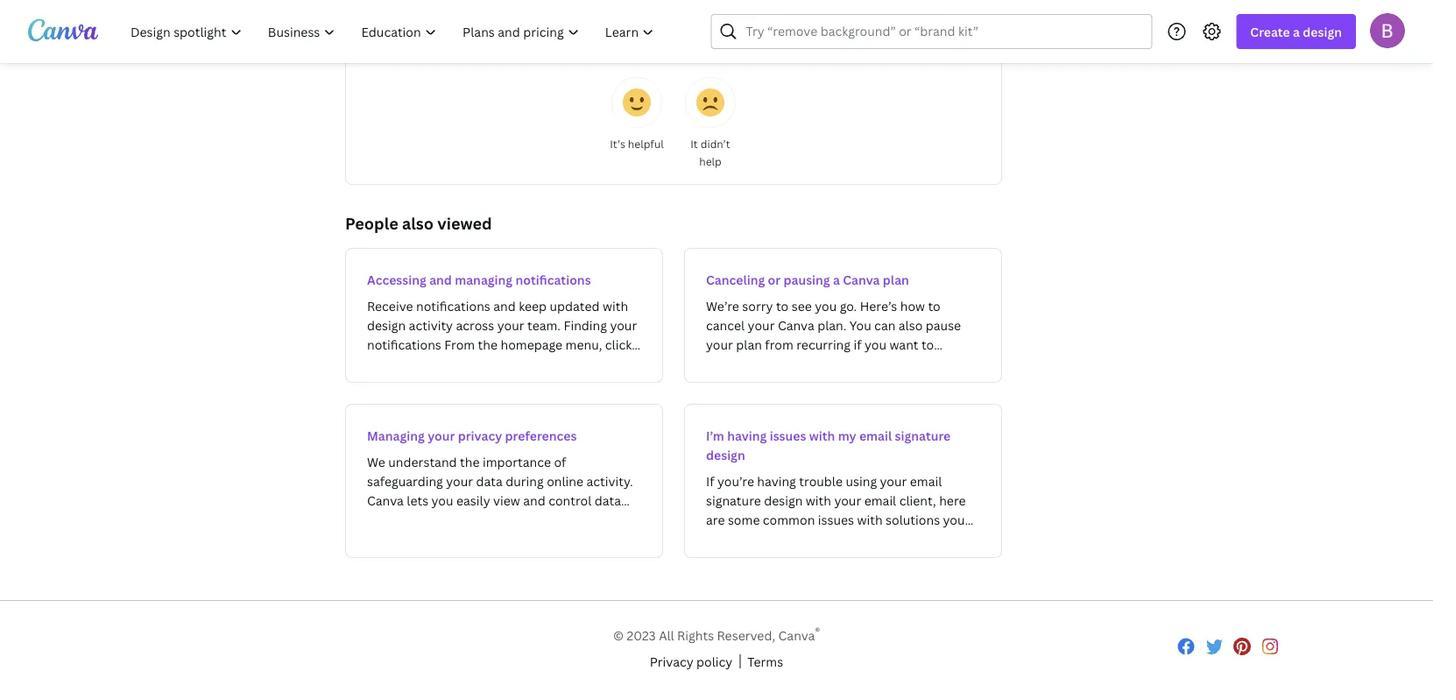 Task type: describe. For each thing, give the bounding box(es) containing it.
your
[[428, 427, 455, 444]]

rights
[[677, 627, 714, 644]]

privacy policy link
[[650, 652, 733, 671]]

didn't
[[701, 136, 731, 151]]

canceling or pausing a canva plan
[[706, 271, 910, 288]]

®
[[815, 625, 820, 639]]

people also viewed
[[345, 213, 492, 234]]

it didn't help
[[691, 136, 731, 168]]

0 vertical spatial canva
[[843, 271, 880, 288]]

terms
[[748, 653, 784, 670]]

privacy
[[650, 653, 694, 670]]

accessing and managing notifications link
[[345, 248, 663, 383]]

create a design
[[1251, 23, 1343, 40]]

it's
[[610, 136, 626, 151]]

managing
[[367, 427, 425, 444]]

plan
[[883, 271, 910, 288]]

people
[[345, 213, 399, 234]]

i'm having issues with my email signature design
[[706, 427, 951, 463]]

all
[[659, 627, 674, 644]]

© 2023 all rights reserved, canva ®
[[613, 625, 820, 644]]

design inside create a design dropdown button
[[1303, 23, 1343, 40]]

canva inside © 2023 all rights reserved, canva ®
[[779, 627, 815, 644]]

a inside dropdown button
[[1294, 23, 1300, 40]]

managing your privacy preferences
[[367, 427, 577, 444]]

signature
[[895, 427, 951, 444]]

helpful
[[628, 136, 664, 151]]

top level navigation element
[[119, 14, 669, 49]]

privacy policy
[[650, 653, 733, 670]]

it
[[691, 136, 698, 151]]

0 horizontal spatial a
[[833, 271, 840, 288]]

issues
[[770, 427, 807, 444]]

bob builder image
[[1371, 13, 1406, 48]]

notifications
[[516, 271, 591, 288]]

privacy
[[458, 427, 502, 444]]



Task type: vqa. For each thing, say whether or not it's contained in the screenshot.
"Edit the photo as needed" at the right of the page
no



Task type: locate. For each thing, give the bounding box(es) containing it.
1 horizontal spatial canva
[[843, 271, 880, 288]]

design right the create
[[1303, 23, 1343, 40]]

also
[[402, 213, 434, 234]]

0 horizontal spatial design
[[706, 447, 746, 463]]

a right pausing
[[833, 271, 840, 288]]

viewed
[[438, 213, 492, 234]]

preferences
[[505, 427, 577, 444]]

accessing and managing notifications
[[367, 271, 591, 288]]

canva left plan
[[843, 271, 880, 288]]

😔 image
[[697, 89, 725, 117]]

a
[[1294, 23, 1300, 40], [833, 271, 840, 288]]

and
[[430, 271, 452, 288]]

it's helpful
[[610, 136, 664, 151]]

create a design button
[[1237, 14, 1357, 49]]

canceling or pausing a canva plan link
[[684, 248, 1003, 383]]

policy
[[697, 653, 733, 670]]

having
[[728, 427, 767, 444]]

1 vertical spatial design
[[706, 447, 746, 463]]

canva up terms "link"
[[779, 627, 815, 644]]

help
[[700, 154, 722, 168]]

1 horizontal spatial design
[[1303, 23, 1343, 40]]

create
[[1251, 23, 1291, 40]]

reserved,
[[717, 627, 776, 644]]

i'm
[[706, 427, 725, 444]]

design
[[1303, 23, 1343, 40], [706, 447, 746, 463]]

design inside i'm having issues with my email signature design
[[706, 447, 746, 463]]

©
[[613, 627, 624, 644]]

a right the create
[[1294, 23, 1300, 40]]

email
[[860, 427, 892, 444]]

managing your privacy preferences link
[[345, 404, 663, 558]]

terms link
[[748, 652, 784, 671]]

1 vertical spatial canva
[[779, 627, 815, 644]]

canceling
[[706, 271, 765, 288]]

canva
[[843, 271, 880, 288], [779, 627, 815, 644]]

0 vertical spatial a
[[1294, 23, 1300, 40]]

pausing
[[784, 271, 831, 288]]

Try "remove background" or "brand kit" search field
[[746, 15, 1141, 48]]

0 horizontal spatial canva
[[779, 627, 815, 644]]

2023
[[627, 627, 656, 644]]

or
[[768, 271, 781, 288]]

with
[[809, 427, 835, 444]]

1 horizontal spatial a
[[1294, 23, 1300, 40]]

0 vertical spatial design
[[1303, 23, 1343, 40]]

i'm having issues with my email signature design link
[[684, 404, 1003, 558]]

managing
[[455, 271, 513, 288]]

accessing
[[367, 271, 427, 288]]

my
[[838, 427, 857, 444]]

1 vertical spatial a
[[833, 271, 840, 288]]

design down i'm
[[706, 447, 746, 463]]

🙂 image
[[623, 89, 651, 117]]



